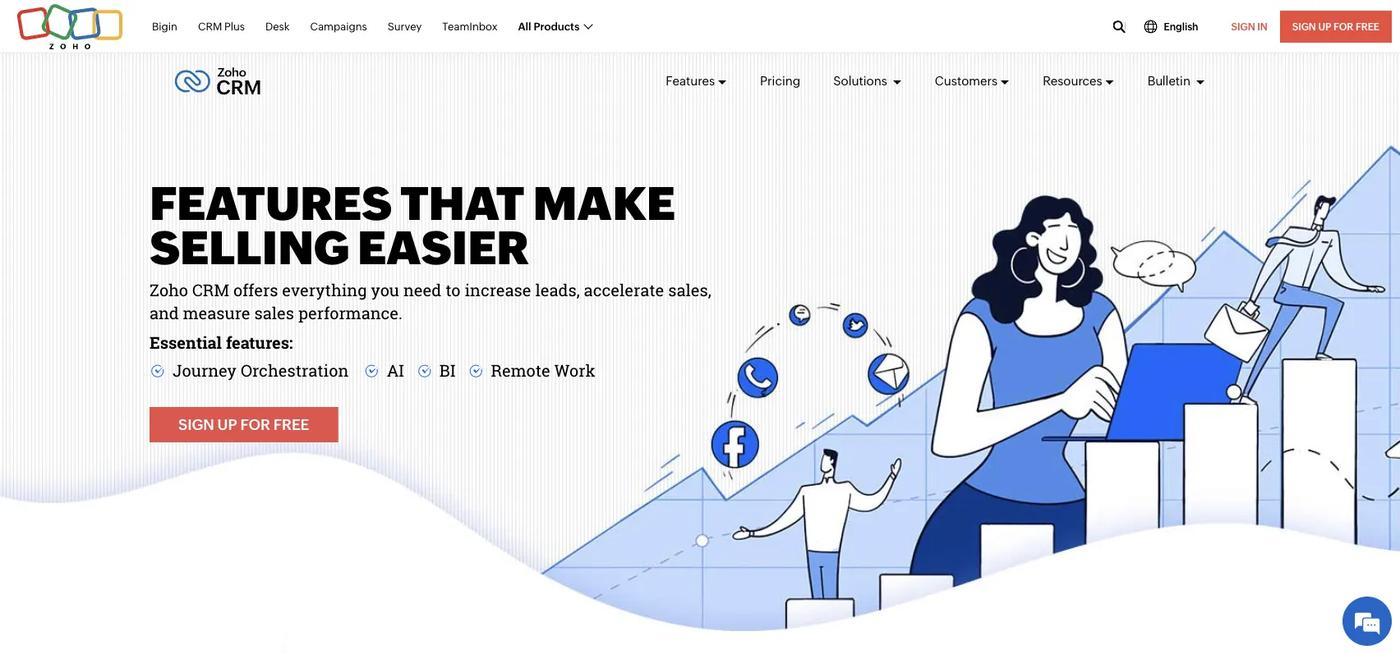 Task type: locate. For each thing, give the bounding box(es) containing it.
1 vertical spatial free
[[273, 417, 309, 434]]

customers
[[935, 74, 998, 88]]

sign up for free link down the journey
[[150, 408, 338, 443]]

0 horizontal spatial features
[[150, 177, 392, 230]]

crm left plus
[[198, 20, 222, 33]]

free
[[1356, 21, 1380, 32], [273, 417, 309, 434]]

solutions
[[834, 74, 890, 88]]

teaminbox
[[442, 20, 498, 33]]

0 horizontal spatial up
[[217, 417, 237, 434]]

for
[[1334, 21, 1354, 32], [240, 417, 270, 434]]

leads,
[[535, 279, 580, 301]]

need
[[403, 279, 442, 301]]

offers
[[233, 279, 278, 301]]

1 vertical spatial sign
[[178, 417, 214, 434]]

performance.
[[298, 302, 403, 324]]

essential
[[150, 332, 222, 353]]

1 vertical spatial for
[[240, 417, 270, 434]]

crm plus
[[198, 20, 245, 33]]

0 vertical spatial for
[[1334, 21, 1354, 32]]

1 horizontal spatial up
[[1319, 21, 1332, 32]]

sign right in
[[1293, 21, 1316, 32]]

sign
[[1232, 21, 1255, 32]]

english
[[1164, 21, 1199, 32]]

bi
[[440, 360, 456, 381]]

crm plus link
[[198, 11, 245, 42]]

features:
[[226, 332, 293, 353]]

sign up for free down the journey
[[178, 417, 309, 434]]

sign up for free right in
[[1293, 21, 1380, 32]]

bulletin
[[1148, 74, 1193, 88]]

sign
[[1293, 21, 1316, 32], [178, 417, 214, 434]]

resources link
[[1043, 59, 1115, 104]]

up right in
[[1319, 21, 1332, 32]]

up down the journey
[[217, 417, 237, 434]]

bulletin link
[[1148, 59, 1206, 104]]

1 vertical spatial crm
[[192, 279, 229, 301]]

0 vertical spatial sign up for free
[[1293, 21, 1380, 32]]

0 vertical spatial up
[[1319, 21, 1332, 32]]

0 horizontal spatial sign up for free
[[178, 417, 309, 434]]

remote work
[[491, 360, 595, 381]]

features
[[666, 74, 715, 88], [150, 177, 392, 230]]

essential features: journey orchestration
[[150, 332, 349, 381]]

bigin
[[152, 20, 177, 33]]

sign up for free for bottom sign up for free link
[[178, 417, 309, 434]]

for right in
[[1334, 21, 1354, 32]]

1 horizontal spatial sign
[[1293, 21, 1316, 32]]

features link
[[666, 59, 727, 104]]

for down orchestration
[[240, 417, 270, 434]]

0 horizontal spatial for
[[240, 417, 270, 434]]

crm up measure
[[192, 279, 229, 301]]

work
[[555, 360, 595, 381]]

1 horizontal spatial free
[[1356, 21, 1380, 32]]

teaminbox link
[[442, 11, 498, 42]]

features that make
[[150, 177, 675, 230]]

resources
[[1043, 74, 1103, 88]]

0 vertical spatial sign up for free link
[[1280, 11, 1392, 43]]

increase
[[465, 279, 531, 301]]

ai
[[387, 360, 404, 381]]

for for bottom sign up for free link
[[240, 417, 270, 434]]

0 vertical spatial features
[[666, 74, 715, 88]]

plus
[[224, 20, 245, 33]]

desk
[[265, 20, 290, 33]]

measure
[[183, 302, 250, 324]]

0 vertical spatial free
[[1356, 21, 1380, 32]]

sales,
[[668, 279, 711, 301]]

up
[[1319, 21, 1332, 32], [217, 417, 237, 434]]

up for bottom sign up for free link
[[217, 417, 237, 434]]

1 horizontal spatial for
[[1334, 21, 1354, 32]]

crm inside zoho crm offers everything you need to increase leads, accelerate sales, and measure sales performance.
[[192, 279, 229, 301]]

sign up for free
[[1293, 21, 1380, 32], [178, 417, 309, 434]]

sign up for free link right in
[[1280, 11, 1392, 43]]

0 horizontal spatial free
[[273, 417, 309, 434]]

1 horizontal spatial sign up for free
[[1293, 21, 1380, 32]]

1 vertical spatial sign up for free
[[178, 417, 309, 434]]

0 horizontal spatial sign
[[178, 417, 214, 434]]

that
[[400, 177, 524, 230]]

1 vertical spatial up
[[217, 417, 237, 434]]

1 horizontal spatial features
[[666, 74, 715, 88]]

1 vertical spatial features
[[150, 177, 392, 230]]

in
[[1258, 21, 1268, 32]]

sign down the journey
[[178, 417, 214, 434]]

0 vertical spatial sign
[[1293, 21, 1316, 32]]

solutions link
[[834, 59, 902, 104]]

crm
[[198, 20, 222, 33], [192, 279, 229, 301]]

0 horizontal spatial sign up for free link
[[150, 408, 338, 443]]

sign up for free link
[[1280, 11, 1392, 43], [150, 408, 338, 443]]



Task type: vqa. For each thing, say whether or not it's contained in the screenshot.
pricing
yes



Task type: describe. For each thing, give the bounding box(es) containing it.
selling
[[150, 221, 349, 274]]

sign in
[[1232, 21, 1268, 32]]

journey
[[173, 360, 237, 381]]

campaigns
[[310, 20, 367, 33]]

make
[[533, 177, 675, 230]]

free for rightmost sign up for free link
[[1356, 21, 1380, 32]]

1 horizontal spatial sign up for free link
[[1280, 11, 1392, 43]]

zoho crm logo image
[[174, 63, 261, 99]]

campaigns link
[[310, 11, 367, 42]]

sign for bottom sign up for free link
[[178, 417, 214, 434]]

all products
[[518, 20, 580, 33]]

menu shadow image
[[281, 599, 306, 655]]

desk link
[[265, 11, 290, 42]]

up for rightmost sign up for free link
[[1319, 21, 1332, 32]]

you
[[371, 279, 399, 301]]

zoho
[[150, 279, 188, 301]]

bigin link
[[152, 11, 177, 42]]

products
[[534, 20, 580, 33]]

features for features that make
[[150, 177, 392, 230]]

easier
[[358, 221, 529, 274]]

sign up for free for rightmost sign up for free link
[[1293, 21, 1380, 32]]

accelerate
[[584, 279, 664, 301]]

pricing
[[760, 74, 801, 88]]

survey
[[388, 20, 422, 33]]

survey link
[[388, 11, 422, 42]]

for for rightmost sign up for free link
[[1334, 21, 1354, 32]]

1 vertical spatial sign up for free link
[[150, 408, 338, 443]]

and
[[150, 302, 179, 324]]

all products link
[[518, 11, 592, 42]]

zoho crm offers everything you need to increase leads, accelerate sales, and measure sales performance.
[[150, 279, 711, 324]]

all
[[518, 20, 531, 33]]

features for features
[[666, 74, 715, 88]]

free for bottom sign up for free link
[[273, 417, 309, 434]]

to
[[446, 279, 461, 301]]

selling easier
[[150, 221, 529, 274]]

remote
[[491, 360, 550, 381]]

sales
[[254, 302, 294, 324]]

sign for rightmost sign up for free link
[[1293, 21, 1316, 32]]

sign in link
[[1219, 11, 1280, 43]]

pricing link
[[760, 59, 801, 104]]

0 vertical spatial crm
[[198, 20, 222, 33]]

everything
[[282, 279, 367, 301]]

orchestration
[[241, 360, 349, 381]]



